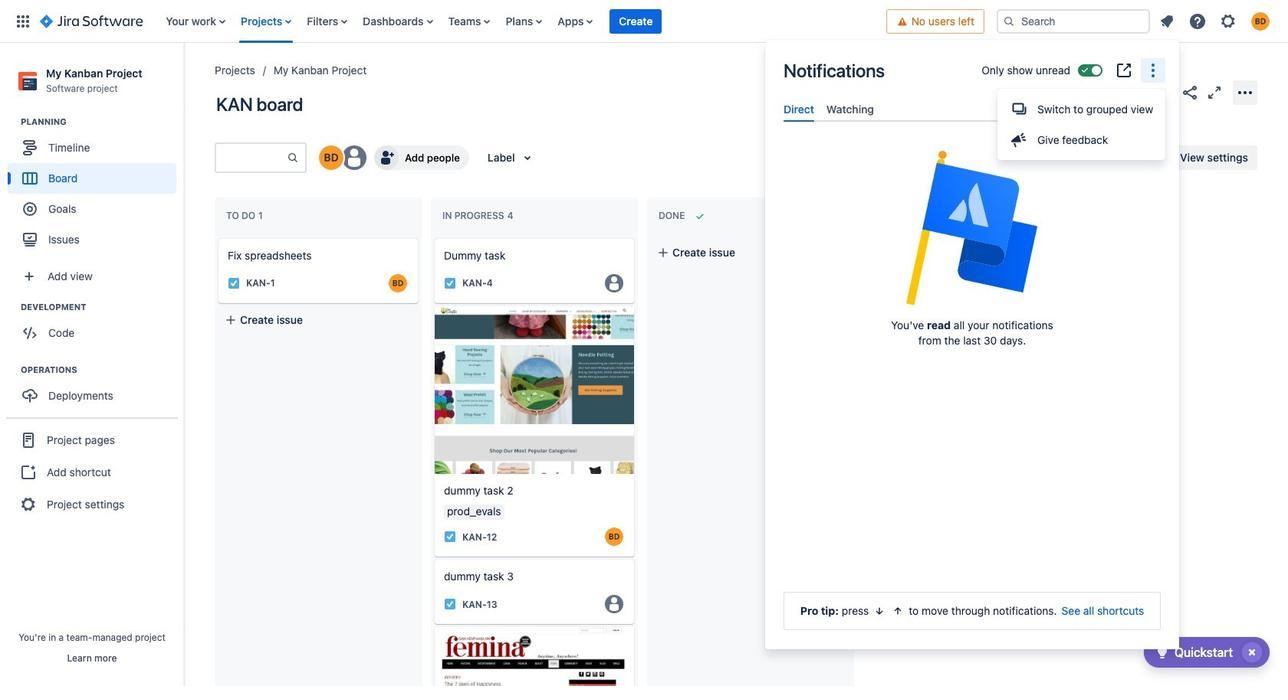 Task type: locate. For each thing, give the bounding box(es) containing it.
list item
[[610, 0, 662, 43]]

more image
[[1144, 61, 1162, 80]]

1 heading from the top
[[21, 116, 183, 128]]

sidebar navigation image
[[167, 61, 201, 92]]

task image
[[228, 278, 240, 290], [444, 278, 456, 290], [444, 532, 456, 544], [444, 599, 456, 611]]

banner
[[0, 0, 1288, 43]]

enter full screen image
[[1205, 83, 1224, 102]]

jira software image
[[40, 12, 143, 30], [40, 12, 143, 30]]

None search field
[[997, 9, 1150, 33]]

sidebar element
[[0, 43, 184, 687]]

operations image
[[2, 361, 21, 380]]

check image
[[1153, 644, 1171, 662]]

create issue image
[[208, 228, 226, 247]]

group
[[997, 89, 1166, 160], [8, 116, 183, 260], [8, 301, 183, 354], [8, 364, 183, 416], [6, 418, 178, 527]]

star kan board image
[[1156, 83, 1175, 102]]

0 horizontal spatial list
[[158, 0, 886, 43]]

to do element
[[226, 210, 266, 222]]

list
[[158, 0, 886, 43], [1153, 7, 1279, 35]]

1 vertical spatial heading
[[21, 301, 183, 314]]

3 heading from the top
[[21, 364, 183, 377]]

arrow down image
[[874, 606, 886, 618]]

your profile and settings image
[[1251, 12, 1270, 30]]

import image
[[974, 149, 992, 167]]

2 heading from the top
[[21, 301, 183, 314]]

heading for planning image
[[21, 116, 183, 128]]

heading for operations image
[[21, 364, 183, 377]]

tab list
[[777, 97, 1167, 122]]

2 vertical spatial heading
[[21, 364, 183, 377]]

group for planning image
[[8, 116, 183, 260]]

0 vertical spatial heading
[[21, 116, 183, 128]]

dialog
[[765, 40, 1179, 650]]

heading
[[21, 116, 183, 128], [21, 301, 183, 314], [21, 364, 183, 377]]

goal image
[[23, 203, 37, 216]]

dismiss quickstart image
[[1240, 641, 1264, 666]]

tab panel
[[777, 122, 1167, 136]]



Task type: describe. For each thing, give the bounding box(es) containing it.
open notifications in a new tab image
[[1115, 61, 1133, 80]]

more actions image
[[1236, 83, 1254, 102]]

planning image
[[2, 113, 21, 131]]

primary element
[[9, 0, 886, 43]]

notifications image
[[1158, 12, 1176, 30]]

group for development 'icon' at the top left of the page
[[8, 301, 183, 354]]

Search field
[[997, 9, 1150, 33]]

settings image
[[1219, 12, 1237, 30]]

help image
[[1188, 12, 1207, 30]]

search image
[[1003, 15, 1015, 27]]

appswitcher icon image
[[14, 12, 32, 30]]

development image
[[2, 298, 21, 317]]

heading for development 'icon' at the top left of the page
[[21, 301, 183, 314]]

add people image
[[377, 149, 396, 167]]

1 horizontal spatial list
[[1153, 7, 1279, 35]]

in progress element
[[442, 210, 516, 222]]

Search this board text field
[[216, 144, 287, 172]]

arrow up image
[[892, 606, 904, 618]]

group for operations image
[[8, 364, 183, 416]]



